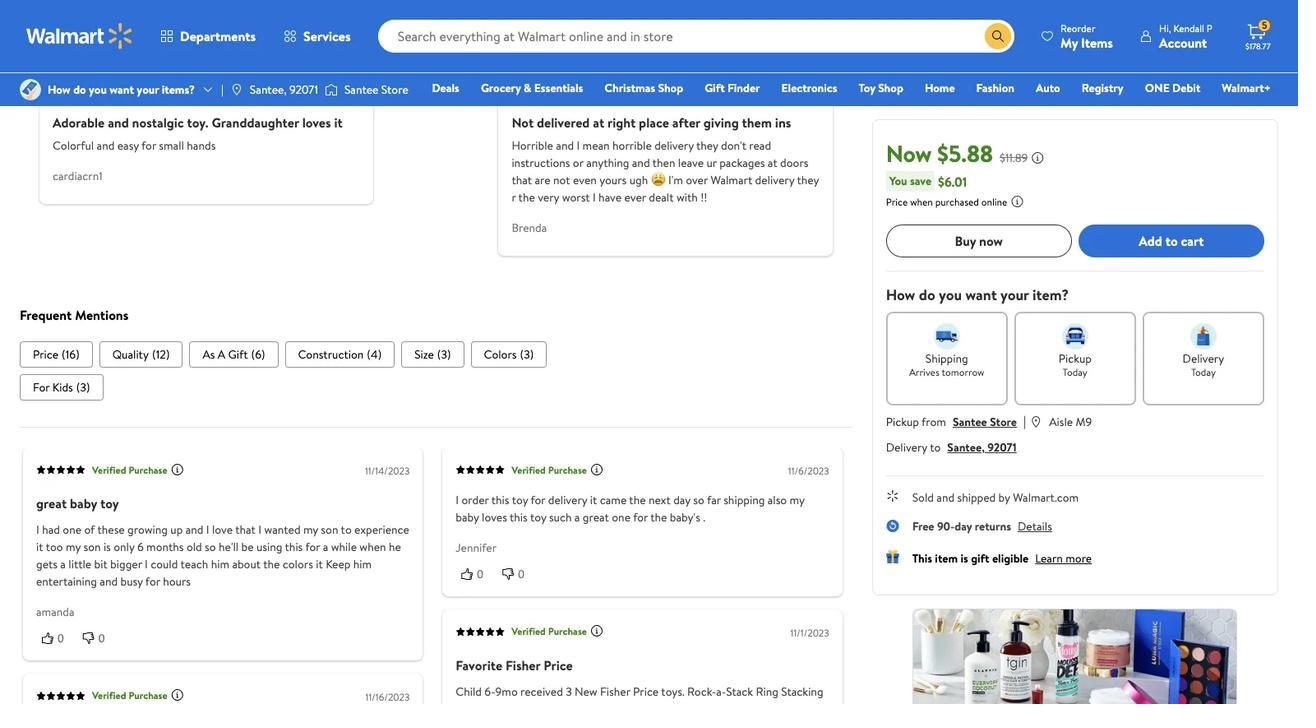 Task type: locate. For each thing, give the bounding box(es) containing it.
i left order
[[456, 492, 459, 509]]

this item is gift eligible learn more
[[913, 550, 1092, 567]]

1 vertical spatial of
[[663, 701, 674, 704]]

1 vertical spatial so
[[205, 539, 216, 556]]

one right had on the bottom
[[63, 522, 81, 539]]

0 vertical spatial so
[[694, 492, 705, 509]]

my right 'also' at the right bottom
[[790, 492, 805, 509]]

day left "returns"
[[955, 518, 973, 535]]

is inside i had one of these growing up and i love that i wanted my son to experience it too my son is only 6 months old so he'll be using this for a while when he gets a little bit bigger i could teach him about the colors it keep him entertaining and busy for hours
[[104, 539, 111, 556]]

0 vertical spatial 92071
[[290, 81, 318, 98]]

for right 'easy'
[[141, 138, 156, 154]]

price left (16)
[[33, 347, 58, 363]]

1 horizontal spatial toy
[[859, 80, 876, 96]]

1 most from the left
[[39, 19, 69, 37]]

this right order
[[492, 492, 510, 509]]

size
[[415, 347, 434, 363]]

review right negative
[[627, 19, 664, 37]]

0 vertical spatial son
[[321, 522, 338, 539]]

gifting made easy image
[[886, 550, 900, 563]]

list item containing size
[[402, 342, 464, 368]]

most for most helpful negative review
[[499, 19, 528, 37]]

fisher right new
[[600, 684, 631, 700]]

2 most from the left
[[499, 19, 528, 37]]

arrives
[[910, 365, 940, 379]]

finder
[[728, 80, 760, 96]]

1 vertical spatial my
[[303, 522, 318, 539]]

santee, down pickup from santee store |
[[948, 439, 985, 456]]

0 vertical spatial of
[[84, 522, 95, 539]]

0 vertical spatial to
[[1166, 232, 1178, 250]]

|
[[221, 81, 224, 98], [1024, 412, 1027, 430]]

the down the using
[[263, 557, 280, 573]]

price left toys.
[[633, 684, 659, 700]]

delivery inside i order this toy for delivery it came the next day so far shipping also my baby loves this toy such a great one for the baby's .
[[548, 492, 588, 509]]

aisle
[[1050, 414, 1074, 430]]

love
[[212, 522, 233, 539]]

pickup today
[[1059, 350, 1092, 379]]

0 vertical spatial want
[[110, 81, 134, 98]]

great down came
[[583, 510, 609, 526]]

save
[[910, 173, 932, 189]]

after right favorite
[[606, 701, 630, 704]]

list item right "(4)"
[[402, 342, 464, 368]]

2 review from the left
[[627, 19, 664, 37]]

list item right (12)
[[190, 342, 278, 368]]

or
[[573, 155, 584, 171]]

price
[[886, 195, 908, 209], [33, 347, 58, 363], [544, 656, 573, 675], [633, 684, 659, 700]]

want down buy now button
[[966, 285, 997, 305]]

do for how do you want your item?
[[919, 285, 936, 305]]

1 horizontal spatial baby
[[456, 510, 479, 526]]

0 horizontal spatial you
[[89, 81, 107, 98]]

home
[[925, 80, 955, 96]]

and down stack
[[744, 701, 762, 704]]

1 vertical spatial loves
[[482, 510, 507, 526]]

shop inside 'link'
[[658, 80, 684, 96]]

your left items? on the top left of page
[[137, 81, 159, 98]]

5 $178.77
[[1246, 18, 1271, 52]]

shipped
[[958, 489, 996, 506]]

you
[[89, 81, 107, 98], [939, 285, 962, 305]]

delivery down doors
[[756, 172, 795, 189]]

gift right a
[[228, 347, 248, 363]]

1 vertical spatial to
[[930, 439, 941, 456]]

i inside i order this toy for delivery it came the next day so far shipping also my baby loves this toy such a great one for the baby's .
[[456, 492, 459, 509]]

one
[[612, 510, 631, 526], [63, 522, 81, 539]]

santee inside pickup from santee store |
[[953, 414, 988, 430]]

fisher up 9mo on the bottom left
[[506, 656, 541, 675]]

cardiacrn1
[[53, 168, 103, 184]]

list item down the price (16)
[[20, 375, 103, 401]]

0 horizontal spatial how
[[48, 81, 71, 98]]

for right order
[[531, 492, 546, 509]]

0 horizontal spatial do
[[73, 81, 86, 98]]

| left the aisle
[[1024, 412, 1027, 430]]

returns
[[975, 518, 1012, 535]]

0 horizontal spatial at
[[593, 114, 605, 132]]

0 horizontal spatial loves
[[302, 114, 331, 132]]

1 horizontal spatial fisher
[[600, 684, 631, 700]]

the
[[519, 189, 535, 206], [630, 492, 646, 509], [651, 510, 667, 526], [263, 557, 280, 573], [545, 701, 561, 704]]

to down from in the right bottom of the page
[[930, 439, 941, 456]]

they up ur
[[697, 138, 719, 154]]

this
[[913, 550, 933, 567], [502, 701, 521, 704]]

0 vertical spatial pickup
[[1059, 350, 1092, 367]]

verified purchase information image for 11/1/2023
[[591, 625, 604, 638]]

gift left finder
[[705, 80, 725, 96]]

1 vertical spatial that
[[235, 522, 256, 539]]

 image
[[325, 81, 338, 98], [230, 83, 243, 96]]

delivery down intent image for delivery
[[1183, 350, 1225, 367]]

account
[[1160, 33, 1208, 51]]

want for item?
[[966, 285, 997, 305]]

verified purchase information image for 11/6/2023
[[591, 463, 604, 476]]

1 horizontal spatial loves
[[482, 510, 507, 526]]

0 vertical spatial that
[[512, 172, 532, 189]]

of inside child 6-9mo received 3 new fisher price toys. rock-a-stack ring stacking toy wins. this was the favorite after hours of playing. tried and true sinc
[[663, 701, 674, 704]]

read
[[750, 138, 772, 154]]

1 vertical spatial fisher
[[600, 684, 631, 700]]

1 vertical spatial gift
[[228, 347, 248, 363]]

delivery up such
[[548, 492, 588, 509]]

verified purchase information image
[[171, 463, 184, 476], [591, 463, 604, 476], [591, 625, 604, 638], [171, 689, 184, 702]]

so right the old
[[205, 539, 216, 556]]

a left "while"
[[323, 539, 328, 556]]

details
[[1018, 518, 1053, 535]]

be
[[241, 539, 254, 556]]

0 horizontal spatial so
[[205, 539, 216, 556]]

today down intent image for delivery
[[1192, 365, 1216, 379]]

1 horizontal spatial shop
[[879, 80, 904, 96]]

rock-
[[688, 684, 717, 700]]

one inside i had one of these growing up and i love that i wanted my son to experience it too my son is only 6 months old so he'll be using this for a while when he gets a little bit bigger i could teach him about the colors it keep him entertaining and busy for hours
[[63, 522, 81, 539]]

this left item
[[913, 550, 933, 567]]

not
[[554, 172, 571, 189]]

search icon image
[[992, 30, 1005, 43]]

helpful left negative
[[531, 19, 571, 37]]

1 shop from the left
[[658, 80, 684, 96]]

santee, up granddaughter
[[250, 81, 287, 98]]

gift finder link
[[698, 79, 768, 97]]

1 vertical spatial want
[[966, 285, 997, 305]]

of down toys.
[[663, 701, 674, 704]]

list item down mentions
[[99, 342, 183, 368]]

1 helpful from the left
[[72, 19, 112, 37]]

you up adorable
[[89, 81, 107, 98]]

most
[[39, 19, 69, 37], [499, 19, 528, 37]]

1 review from the left
[[163, 19, 200, 37]]

walmart
[[711, 172, 753, 189]]

eligible
[[993, 550, 1029, 567]]

negative
[[574, 19, 624, 37]]

wins.
[[476, 701, 499, 704]]

0 vertical spatial how
[[48, 81, 71, 98]]

deals
[[432, 80, 460, 96]]

verified purchase
[[109, 82, 184, 96], [568, 82, 643, 96], [92, 463, 168, 477], [512, 463, 587, 477], [512, 625, 587, 639], [92, 689, 168, 703]]

electronics
[[782, 80, 838, 96]]

at down the read
[[768, 155, 778, 171]]

doors
[[781, 155, 809, 171]]

1 horizontal spatial that
[[512, 172, 532, 189]]

sold
[[913, 489, 934, 506]]

grocery
[[481, 80, 521, 96]]

price (16)
[[33, 347, 80, 363]]

list item containing colors
[[471, 342, 547, 368]]

1 vertical spatial do
[[919, 285, 936, 305]]

verified
[[109, 82, 143, 96], [568, 82, 602, 96], [92, 463, 126, 477], [512, 463, 546, 477], [512, 625, 546, 639], [92, 689, 126, 703]]

walmart image
[[26, 23, 133, 49]]

0 horizontal spatial toy
[[456, 701, 473, 704]]

how up arrives
[[886, 285, 916, 305]]

list item right the (6)
[[285, 342, 395, 368]]

and up or
[[556, 138, 574, 154]]

received
[[521, 684, 563, 700]]

0 horizontal spatial gift
[[228, 347, 248, 363]]

1 horizontal spatial him
[[354, 557, 372, 573]]

you save $6.01
[[890, 172, 968, 190]]

delivery down from in the right bottom of the page
[[886, 439, 928, 456]]

quality (12)
[[112, 347, 170, 363]]

92071 down santee store button
[[988, 439, 1017, 456]]

1 horizontal spatial pickup
[[1059, 350, 1092, 367]]

positive
[[115, 19, 160, 37]]

now
[[886, 137, 932, 169]]

0 horizontal spatial pickup
[[886, 414, 920, 430]]

1 horizontal spatial review
[[627, 19, 664, 37]]

shipping
[[926, 350, 969, 367]]

day
[[674, 492, 691, 509], [955, 518, 973, 535]]

it inside i order this toy for delivery it came the next day so far shipping also my baby loves this toy such a great one for the baby's .
[[590, 492, 597, 509]]

1 vertical spatial this
[[502, 701, 521, 704]]

the inside not delivered at right place after giving them ins horrible and i mean horrible delivery they don't read instructions or anything and then leave ur packages at doors that are not even yours ugh 😩 i'm over walmart delivery they r the very worst i have ever dealt with !!
[[519, 189, 535, 206]]

loves down santee, 92071
[[302, 114, 331, 132]]

your for items?
[[137, 81, 159, 98]]

old
[[187, 539, 202, 556]]

1 horizontal spatial santee,
[[948, 439, 985, 456]]

0 horizontal spatial this
[[502, 701, 521, 704]]

list
[[20, 342, 853, 368]]

is left only
[[104, 539, 111, 556]]

toy up these
[[100, 495, 119, 513]]

(3) right the size
[[437, 347, 451, 363]]

review for most helpful negative review
[[627, 19, 664, 37]]

him down the he'll
[[211, 557, 230, 573]]

store inside pickup from santee store |
[[990, 414, 1017, 430]]

want up the nostalgic
[[110, 81, 134, 98]]

1 today from the left
[[1063, 365, 1088, 379]]

0 vertical spatial you
[[89, 81, 107, 98]]

0 vertical spatial santee,
[[250, 81, 287, 98]]

1 horizontal spatial today
[[1192, 365, 1216, 379]]

1 horizontal spatial most
[[499, 19, 528, 37]]

toy right order
[[512, 492, 528, 509]]

this left such
[[510, 510, 528, 526]]

for down could
[[145, 574, 160, 590]]

santee, 92071 button
[[948, 439, 1017, 456]]

1 horizontal spatial they
[[797, 172, 819, 189]]

toy down child
[[456, 701, 473, 704]]

the inside child 6-9mo received 3 new fisher price toys. rock-a-stack ring stacking toy wins. this was the favorite after hours of playing. tried and true sinc
[[545, 701, 561, 704]]

0 horizontal spatial shop
[[658, 80, 684, 96]]

do up adorable
[[73, 81, 86, 98]]

how up adorable
[[48, 81, 71, 98]]

to inside add to cart 'button'
[[1166, 232, 1178, 250]]

shop left "home" link
[[879, 80, 904, 96]]

details button
[[1018, 518, 1053, 535]]

from
[[922, 414, 947, 430]]

pickup left from in the right bottom of the page
[[886, 414, 920, 430]]

0 horizontal spatial that
[[235, 522, 256, 539]]

mean
[[583, 138, 610, 154]]

that up be
[[235, 522, 256, 539]]

toy left such
[[530, 510, 547, 526]]

next
[[649, 492, 671, 509]]

2 horizontal spatial to
[[1166, 232, 1178, 250]]

11/1/2023
[[791, 626, 830, 640]]

free
[[913, 518, 935, 535]]

reorder my items
[[1061, 21, 1114, 51]]

list item up for kids (3)
[[20, 342, 93, 368]]

i order this toy for delivery it came the next day so far shipping also my baby loves this toy such a great one for the baby's .
[[456, 492, 805, 526]]

that inside not delivered at right place after giving them ins horrible and i mean horrible delivery they don't read instructions or anything and then leave ur packages at doors that are not even yours ugh 😩 i'm over walmart delivery they r the very worst i have ever dealt with !!
[[512, 172, 532, 189]]

this
[[492, 492, 510, 509], [510, 510, 528, 526], [285, 539, 303, 556]]

such
[[549, 510, 572, 526]]

1 horizontal spatial day
[[955, 518, 973, 535]]

review right 'positive'
[[163, 19, 200, 37]]

pickup for pickup from santee store |
[[886, 414, 920, 430]]

2 vertical spatial delivery
[[548, 492, 588, 509]]

r
[[512, 189, 516, 206]]

stacking
[[782, 684, 824, 700]]

| right items? on the top left of page
[[221, 81, 224, 98]]

1 vertical spatial delivery
[[756, 172, 795, 189]]

he
[[389, 539, 401, 556]]

today inside delivery today
[[1192, 365, 1216, 379]]

at left right
[[593, 114, 605, 132]]

0 horizontal spatial santee,
[[250, 81, 287, 98]]

free 90-day returns details
[[913, 518, 1053, 535]]

1 vertical spatial how
[[886, 285, 916, 305]]

toy inside child 6-9mo received 3 new fisher price toys. rock-a-stack ring stacking toy wins. this was the favorite after hours of playing. tried and true sinc
[[456, 701, 473, 704]]

after right place
[[673, 114, 701, 132]]

0 vertical spatial a
[[575, 510, 580, 526]]

today down intent image for pickup
[[1063, 365, 1088, 379]]

how for how do you want your items?
[[48, 81, 71, 98]]

is left gift
[[961, 550, 969, 567]]

1 horizontal spatial do
[[919, 285, 936, 305]]

after
[[673, 114, 701, 132], [606, 701, 630, 704]]

2 vertical spatial my
[[66, 539, 81, 556]]

0 vertical spatial this
[[913, 550, 933, 567]]

a right such
[[575, 510, 580, 526]]

quality
[[112, 347, 149, 363]]

santee down services
[[345, 81, 379, 98]]

(3) for colors (3)
[[520, 347, 534, 363]]

1 horizontal spatial delivery
[[1183, 350, 1225, 367]]

pickup inside pickup from santee store |
[[886, 414, 920, 430]]

2 helpful from the left
[[531, 19, 571, 37]]

list item containing quality
[[99, 342, 183, 368]]

list item containing for kids
[[20, 375, 103, 401]]

store left vs
[[381, 81, 409, 98]]

and up 'easy'
[[108, 114, 129, 132]]

delivery up then on the right of page
[[655, 138, 694, 154]]

price inside list item
[[33, 347, 58, 363]]

the down received
[[545, 701, 561, 704]]

my right wanted
[[303, 522, 318, 539]]

so inside i order this toy for delivery it came the next day so far shipping also my baby loves this toy such a great one for the baby's .
[[694, 492, 705, 509]]

1 vertical spatial your
[[1001, 285, 1030, 305]]

0 horizontal spatial one
[[63, 522, 81, 539]]

1 horizontal spatial how
[[886, 285, 916, 305]]

price inside child 6-9mo received 3 new fisher price toys. rock-a-stack ring stacking toy wins. this was the favorite after hours of playing. tried and true sinc
[[633, 684, 659, 700]]

auto link
[[1029, 79, 1068, 97]]

pickup down intent image for pickup
[[1059, 350, 1092, 367]]

day up baby's
[[674, 492, 691, 509]]

11/14/2023
[[365, 464, 410, 478]]

helpful for negative
[[531, 19, 571, 37]]

child 6-9mo received 3 new fisher price toys. rock-a-stack ring stacking toy wins. this was the favorite after hours of playing. tried and true sinc
[[456, 684, 824, 704]]

2 vertical spatial to
[[341, 522, 352, 539]]

0 horizontal spatial review
[[163, 19, 200, 37]]

list item containing price
[[20, 342, 93, 368]]

2 shop from the left
[[879, 80, 904, 96]]

loves inside i order this toy for delivery it came the next day so far shipping also my baby loves this toy such a great one for the baby's .
[[482, 510, 507, 526]]

favorite
[[564, 701, 603, 704]]

for inside adorable and nostalgic toy. granddaughter loves it colorful and easy for small hands
[[141, 138, 156, 154]]

2 today from the left
[[1192, 365, 1216, 379]]

0 horizontal spatial him
[[211, 557, 230, 573]]

hours left playing.
[[633, 701, 661, 704]]

intent image for pickup image
[[1063, 323, 1089, 350]]

1 horizontal spatial your
[[1001, 285, 1030, 305]]

that up 'r'
[[512, 172, 532, 189]]

0 horizontal spatial is
[[104, 539, 111, 556]]

1 horizontal spatial want
[[966, 285, 997, 305]]

1 horizontal spatial to
[[930, 439, 941, 456]]

intent image for shipping image
[[934, 323, 960, 350]]

walmart+
[[1223, 80, 1272, 96]]

son up bit
[[83, 539, 101, 556]]

then
[[653, 155, 676, 171]]

1 horizontal spatial store
[[990, 414, 1017, 430]]

it inside adorable and nostalgic toy. granddaughter loves it colorful and easy for small hands
[[334, 114, 343, 132]]

want for items?
[[110, 81, 134, 98]]

 image up granddaughter
[[230, 83, 243, 96]]

when down 'save'
[[911, 195, 933, 209]]

0 horizontal spatial hours
[[163, 574, 191, 590]]

i up the using
[[259, 522, 262, 539]]

11/6/2023
[[789, 464, 830, 478]]

1 vertical spatial toy
[[456, 701, 473, 704]]

1 horizontal spatial santee
[[953, 414, 988, 430]]

him
[[211, 557, 230, 573], [354, 557, 372, 573]]

1 horizontal spatial gift
[[705, 80, 725, 96]]

0 vertical spatial hours
[[163, 574, 191, 590]]

toy
[[512, 492, 528, 509], [100, 495, 119, 513], [530, 510, 547, 526]]

toy shop
[[859, 80, 904, 96]]

 image
[[20, 79, 41, 100]]

0 horizontal spatial santee
[[345, 81, 379, 98]]

1 horizontal spatial one
[[612, 510, 631, 526]]

to for add
[[1166, 232, 1178, 250]]

Search search field
[[378, 20, 1015, 53]]

1 horizontal spatial you
[[939, 285, 962, 305]]

2 horizontal spatial delivery
[[756, 172, 795, 189]]

a-
[[717, 684, 726, 700]]

this up the colors
[[285, 539, 303, 556]]

$6.01
[[939, 172, 968, 190]]

to up "while"
[[341, 522, 352, 539]]

1 horizontal spatial (3)
[[437, 347, 451, 363]]

0 vertical spatial after
[[673, 114, 701, 132]]

0 horizontal spatial (3)
[[76, 380, 90, 396]]

son up "while"
[[321, 522, 338, 539]]

when down experience
[[360, 539, 386, 556]]

to left cart
[[1166, 232, 1178, 250]]

0 horizontal spatial delivery
[[548, 492, 588, 509]]

list item containing construction
[[285, 342, 395, 368]]

0 horizontal spatial they
[[697, 138, 719, 154]]

list item
[[20, 342, 93, 368], [99, 342, 183, 368], [190, 342, 278, 368], [285, 342, 395, 368], [402, 342, 464, 368], [471, 342, 547, 368], [20, 375, 103, 401]]

so left far
[[694, 492, 705, 509]]

1 horizontal spatial when
[[911, 195, 933, 209]]

i left love
[[206, 522, 209, 539]]

1 vertical spatial you
[[939, 285, 962, 305]]

gift
[[705, 80, 725, 96], [228, 347, 248, 363]]

today inside pickup today
[[1063, 365, 1088, 379]]

a right gets
[[60, 557, 66, 573]]

1 vertical spatial hours
[[633, 701, 661, 704]]

list item right size (3)
[[471, 342, 547, 368]]

0 horizontal spatial delivery
[[886, 439, 928, 456]]

1 vertical spatial santee
[[953, 414, 988, 430]]

0 horizontal spatial |
[[221, 81, 224, 98]]

0 horizontal spatial great
[[36, 495, 67, 513]]

0 horizontal spatial today
[[1063, 365, 1088, 379]]

ins
[[776, 114, 792, 132]]

for kids (3)
[[33, 380, 90, 396]]



Task type: vqa. For each thing, say whether or not it's contained in the screenshot.
leftmost 'your'
yes



Task type: describe. For each thing, give the bounding box(es) containing it.
helpful for positive
[[72, 19, 112, 37]]

most helpful positive review
[[39, 19, 200, 37]]

1 horizontal spatial delivery
[[655, 138, 694, 154]]

my
[[1061, 33, 1079, 51]]

to inside i had one of these growing up and i love that i wanted my son to experience it too my son is only 6 months old so he'll be using this for a while when he gets a little bit bigger i could teach him about the colors it keep him entertaining and busy for hours
[[341, 522, 352, 539]]

grocery & essentials link
[[474, 79, 591, 97]]

shop for toy shop
[[879, 80, 904, 96]]

you for how do you want your item?
[[939, 285, 962, 305]]

learn more about strikethrough prices image
[[1032, 151, 1045, 165]]

0 vertical spatial at
[[593, 114, 605, 132]]

your for item?
[[1001, 285, 1030, 305]]

nostalgic
[[132, 114, 184, 132]]

horrible
[[512, 138, 554, 154]]

purchased
[[936, 195, 980, 209]]

hours inside child 6-9mo received 3 new fisher price toys. rock-a-stack ring stacking toy wins. this was the favorite after hours of playing. tried and true sinc
[[633, 701, 661, 704]]

1 vertical spatial santee,
[[948, 439, 985, 456]]

(3) for size (3)
[[437, 347, 451, 363]]

for left baby's
[[633, 510, 648, 526]]

the left next
[[630, 492, 646, 509]]

christmas shop link
[[597, 79, 691, 97]]

day inside i order this toy for delivery it came the next day so far shipping also my baby loves this toy such a great one for the baby's .
[[674, 492, 691, 509]]

0 horizontal spatial baby
[[70, 495, 97, 513]]

intent image for delivery image
[[1191, 323, 1217, 350]]

place
[[639, 114, 669, 132]]

with
[[677, 189, 698, 206]]

after inside child 6-9mo received 3 new fisher price toys. rock-a-stack ring stacking toy wins. this was the favorite after hours of playing. tried and true sinc
[[606, 701, 630, 704]]

services button
[[270, 16, 365, 56]]

buy now
[[955, 232, 1003, 250]]

0 horizontal spatial my
[[66, 539, 81, 556]]

1 horizontal spatial at
[[768, 155, 778, 171]]

1 vertical spatial |
[[1024, 412, 1027, 430]]

gift finder
[[705, 80, 760, 96]]

gift inside list item
[[228, 347, 248, 363]]

wanted
[[264, 522, 301, 539]]

shop for christmas shop
[[658, 80, 684, 96]]

brenda
[[512, 220, 547, 236]]

and inside child 6-9mo received 3 new fisher price toys. rock-a-stack ring stacking toy wins. this was the favorite after hours of playing. tried and true sinc
[[744, 701, 762, 704]]

fisher inside child 6-9mo received 3 new fisher price toys. rock-a-stack ring stacking toy wins. this was the favorite after hours of playing. tried and true sinc
[[600, 684, 631, 700]]

how for how do you want your item?
[[886, 285, 916, 305]]

experience
[[355, 522, 410, 539]]

delivery for today
[[1183, 350, 1225, 367]]

registry link
[[1075, 79, 1132, 97]]

0 horizontal spatial a
[[60, 557, 66, 573]]

loves inside adorable and nostalgic toy. granddaughter loves it colorful and easy for small hands
[[302, 114, 331, 132]]

0 horizontal spatial toy
[[100, 495, 119, 513]]

0 horizontal spatial son
[[83, 539, 101, 556]]

when inside i had one of these growing up and i love that i wanted my son to experience it too my son is only 6 months old so he'll be using this for a while when he gets a little bit bigger i could teach him about the colors it keep him entertaining and busy for hours
[[360, 539, 386, 556]]

and down bit
[[100, 574, 118, 590]]

little
[[69, 557, 91, 573]]

😩
[[651, 172, 666, 189]]

registry
[[1082, 80, 1124, 96]]

and left 'easy'
[[97, 138, 115, 154]]

a inside i order this toy for delivery it came the next day so far shipping also my baby loves this toy such a great one for the baby's .
[[575, 510, 580, 526]]

item?
[[1033, 285, 1070, 305]]

this inside child 6-9mo received 3 new fisher price toys. rock-a-stack ring stacking toy wins. this was the favorite after hours of playing. tried and true sinc
[[502, 701, 521, 704]]

christmas shop
[[605, 80, 684, 96]]

have
[[599, 189, 622, 206]]

verified purchase information image for 11/14/2023
[[171, 463, 184, 476]]

great baby toy
[[36, 495, 119, 513]]

0 horizontal spatial 92071
[[290, 81, 318, 98]]

baby's
[[670, 510, 701, 526]]

and up the old
[[186, 522, 204, 539]]

you for how do you want your items?
[[89, 81, 107, 98]]

1 him from the left
[[211, 557, 230, 573]]

only
[[114, 539, 135, 556]]

essentials
[[535, 80, 583, 96]]

easy
[[117, 138, 139, 154]]

2 horizontal spatial toy
[[530, 510, 547, 526]]

santee, 92071
[[250, 81, 318, 98]]

0 vertical spatial when
[[911, 195, 933, 209]]

1 horizontal spatial son
[[321, 522, 338, 539]]

busy
[[120, 574, 143, 590]]

the inside i had one of these growing up and i love that i wanted my son to experience it too my son is only 6 months old so he'll be using this for a while when he gets a little bit bigger i could teach him about the colors it keep him entertaining and busy for hours
[[263, 557, 280, 573]]

review for most helpful positive review
[[163, 19, 200, 37]]

1 vertical spatial day
[[955, 518, 973, 535]]

m9
[[1076, 414, 1093, 430]]

reorder
[[1061, 21, 1096, 35]]

to for delivery
[[930, 439, 941, 456]]

dealt
[[649, 189, 674, 206]]

this inside i had one of these growing up and i love that i wanted my son to experience it too my son is only 6 months old so he'll be using this for a while when he gets a little bit bigger i could teach him about the colors it keep him entertaining and busy for hours
[[285, 539, 303, 556]]

as a gift (6)
[[203, 347, 265, 363]]

pickup for pickup today
[[1059, 350, 1092, 367]]

bigger
[[110, 557, 142, 573]]

$178.77
[[1246, 40, 1271, 52]]

as
[[203, 347, 215, 363]]

i up or
[[577, 138, 580, 154]]

hi,
[[1160, 21, 1172, 35]]

leave
[[678, 155, 704, 171]]

learn
[[1036, 550, 1063, 567]]

0 vertical spatial fisher
[[506, 656, 541, 675]]

small
[[159, 138, 184, 154]]

list containing price
[[20, 342, 853, 368]]

3
[[566, 684, 572, 700]]

adorable and nostalgic toy. granddaughter loves it colorful and easy for small hands
[[53, 114, 343, 154]]

up
[[170, 522, 183, 539]]

how do you want your item?
[[886, 285, 1070, 305]]

0 vertical spatial toy
[[859, 80, 876, 96]]

price down "you" at the top of the page
[[886, 195, 908, 209]]

worst
[[562, 189, 590, 206]]

delivery for to
[[886, 439, 928, 456]]

i left have
[[593, 189, 596, 206]]

0 vertical spatial |
[[221, 81, 224, 98]]

deals link
[[425, 79, 467, 97]]

one inside i order this toy for delivery it came the next day so far shipping also my baby loves this toy such a great one for the baby's .
[[612, 510, 631, 526]]

6-
[[485, 684, 496, 700]]

most for most helpful positive review
[[39, 19, 69, 37]]

months
[[146, 539, 184, 556]]

more
[[1066, 550, 1092, 567]]

for up the colors
[[305, 539, 320, 556]]

items?
[[162, 81, 195, 98]]

colorful
[[53, 138, 94, 154]]

!!
[[701, 189, 708, 206]]

baby inside i order this toy for delivery it came the next day so far shipping also my baby loves this toy such a great one for the baby's .
[[456, 510, 479, 526]]

list item containing as a gift
[[190, 342, 278, 368]]

entertaining
[[36, 574, 97, 590]]

after inside not delivered at right place after giving them ins horrible and i mean horrible delivery they don't read instructions or anything and then leave ur packages at doors that are not even yours ugh 😩 i'm over walmart delivery they r the very worst i have ever dealt with !!
[[673, 114, 701, 132]]

i left could
[[145, 557, 148, 573]]

delivery to santee, 92071
[[886, 439, 1017, 456]]

today for pickup
[[1063, 365, 1088, 379]]

buy now button
[[886, 225, 1072, 257]]

toy.
[[187, 114, 209, 132]]

1 horizontal spatial toy
[[512, 492, 528, 509]]

my inside i order this toy for delivery it came the next day so far shipping also my baby loves this toy such a great one for the baby's .
[[790, 492, 805, 509]]

1 horizontal spatial my
[[303, 522, 318, 539]]

santee store
[[345, 81, 409, 98]]

gift
[[972, 550, 990, 567]]

construction (4)
[[298, 347, 382, 363]]

too
[[46, 539, 63, 556]]

hands
[[187, 138, 216, 154]]

1 horizontal spatial is
[[961, 550, 969, 567]]

1 horizontal spatial 92071
[[988, 439, 1017, 456]]

i left had on the bottom
[[36, 522, 39, 539]]

1 vertical spatial they
[[797, 172, 819, 189]]

(6)
[[251, 347, 265, 363]]

0 vertical spatial they
[[697, 138, 719, 154]]

not
[[512, 114, 534, 132]]

that inside i had one of these growing up and i love that i wanted my son to experience it too my son is only 6 months old so he'll be using this for a while when he gets a little bit bigger i could teach him about the colors it keep him entertaining and busy for hours
[[235, 522, 256, 539]]

could
[[151, 557, 178, 573]]

 image for santee store
[[325, 81, 338, 98]]

2 him from the left
[[354, 557, 372, 573]]

yours
[[600, 172, 627, 189]]

electronics link
[[774, 79, 845, 97]]

walmart+ link
[[1215, 79, 1279, 97]]

today for delivery
[[1192, 365, 1216, 379]]

was
[[524, 701, 542, 704]]

hi, kendall p account
[[1160, 21, 1213, 51]]

delivered
[[537, 114, 590, 132]]

1 vertical spatial this
[[510, 510, 528, 526]]

5
[[1263, 18, 1268, 32]]

colors (3)
[[484, 347, 534, 363]]

how do you want your items?
[[48, 81, 195, 98]]

do for how do you want your items?
[[73, 81, 86, 98]]

the down next
[[651, 510, 667, 526]]

 image for santee, 92071
[[230, 83, 243, 96]]

hours inside i had one of these growing up and i love that i wanted my son to experience it too my son is only 6 months old so he'll be using this for a while when he gets a little bit bigger i could teach him about the colors it keep him entertaining and busy for hours
[[163, 574, 191, 590]]

great inside i order this toy for delivery it came the next day so far shipping also my baby loves this toy such a great one for the baby's .
[[583, 510, 609, 526]]

items
[[1082, 33, 1114, 51]]

legal information image
[[1011, 195, 1024, 208]]

auto
[[1036, 80, 1061, 96]]

so inside i had one of these growing up and i love that i wanted my son to experience it too my son is only 6 months old so he'll be using this for a while when he gets a little bit bigger i could teach him about the colors it keep him entertaining and busy for hours
[[205, 539, 216, 556]]

0 horizontal spatial store
[[381, 81, 409, 98]]

Walmart Site-Wide search field
[[378, 20, 1015, 53]]

ugh
[[630, 172, 648, 189]]

fashion link
[[969, 79, 1022, 97]]

and up ugh
[[632, 155, 650, 171]]

by
[[999, 489, 1011, 506]]

came
[[600, 492, 627, 509]]

colors
[[484, 347, 517, 363]]

tried
[[717, 701, 741, 704]]

order
[[462, 492, 489, 509]]

and right sold on the right
[[937, 489, 955, 506]]

of inside i had one of these growing up and i love that i wanted my son to experience it too my son is only 6 months old so he'll be using this for a while when he gets a little bit bigger i could teach him about the colors it keep him entertaining and busy for hours
[[84, 522, 95, 539]]

price up 3
[[544, 656, 573, 675]]

true
[[764, 701, 786, 704]]

1 horizontal spatial a
[[323, 539, 328, 556]]

0 vertical spatial this
[[492, 492, 510, 509]]



